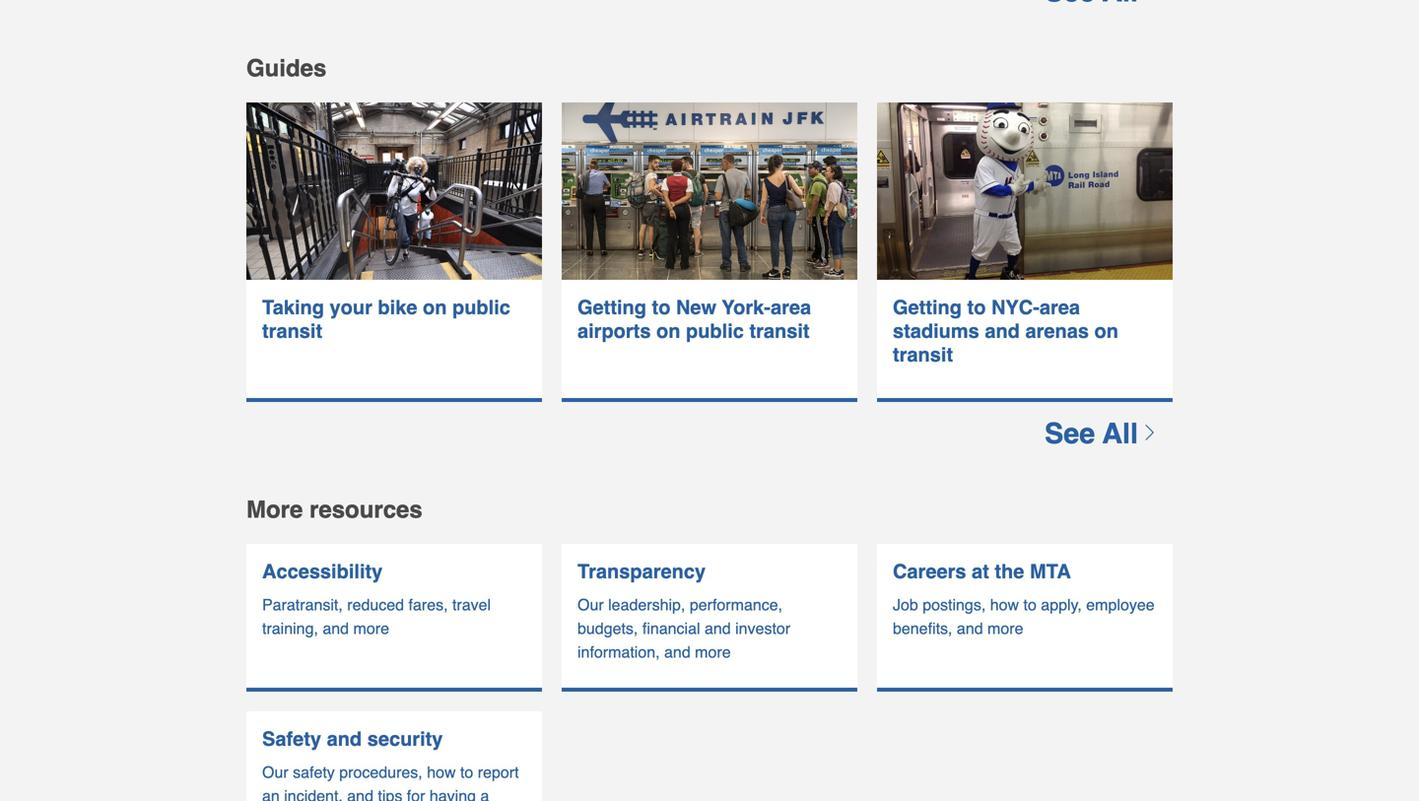 Task type: describe. For each thing, give the bounding box(es) containing it.
more resources
[[246, 496, 423, 523]]

safety
[[262, 728, 321, 751]]

your
[[330, 296, 372, 319]]

guides
[[246, 55, 327, 82]]

leadership,
[[608, 596, 685, 614]]

our for transparency
[[578, 596, 604, 614]]

airports
[[578, 320, 651, 342]]

taking your bike on public transit link
[[246, 102, 542, 398]]

benefits,
[[893, 620, 953, 638]]

bike
[[378, 296, 417, 319]]

and up safety
[[327, 728, 362, 751]]

getting to nyc-area stadiums and arenas on transit link
[[877, 102, 1173, 398]]

financial
[[642, 620, 700, 638]]

report
[[478, 763, 519, 782]]

our for safety and security
[[262, 763, 288, 782]]

area inside getting to new york-area airports on public transit
[[771, 296, 811, 319]]

and down financial
[[664, 643, 691, 661]]

security
[[367, 728, 443, 751]]

and inside our safety procedures, how to report an incident, and tips for having
[[347, 787, 374, 801]]

more inside paratransit, reduced fares, travel training, and more
[[353, 620, 389, 638]]

budgets,
[[578, 620, 638, 638]]

transit for getting to new york-area airports on public transit
[[750, 320, 810, 342]]

reduced
[[347, 596, 404, 614]]

information,
[[578, 643, 660, 661]]

and inside job postings, how to apply, employee benefits, and more
[[957, 620, 983, 638]]

our leadership, performance, budgets, financial and investor information, and more
[[578, 596, 791, 661]]

stadiums
[[893, 320, 980, 342]]

fares,
[[409, 596, 448, 614]]

an
[[262, 787, 280, 801]]

at
[[972, 560, 989, 583]]

employee
[[1086, 596, 1155, 614]]

nyc-
[[992, 296, 1040, 319]]

arenas
[[1026, 320, 1089, 342]]

more inside our leadership, performance, budgets, financial and investor information, and more
[[695, 643, 731, 661]]

our safety procedures, how to report an incident, and tips for having 
[[262, 763, 519, 801]]

transit inside taking your bike on public transit
[[262, 320, 322, 342]]

job
[[893, 596, 918, 614]]

tips
[[378, 787, 402, 801]]

safety
[[293, 763, 335, 782]]

careers
[[893, 560, 966, 583]]

getting for getting to new york-area airports on public transit
[[578, 296, 647, 319]]

and inside the getting to nyc-area stadiums and arenas on transit
[[985, 320, 1020, 342]]

transparency
[[578, 560, 706, 583]]

york-
[[722, 296, 771, 319]]

job postings, how to apply, employee benefits, and more
[[893, 596, 1155, 638]]

getting to nyc-area stadiums and arenas on transit
[[893, 296, 1119, 366]]

safety and security
[[262, 728, 443, 751]]

paratransit,
[[262, 596, 343, 614]]

procedures,
[[339, 763, 423, 782]]

transit for getting to nyc-area stadiums and arenas on transit
[[893, 343, 953, 366]]

how inside our safety procedures, how to report an incident, and tips for having
[[427, 763, 456, 782]]



Task type: locate. For each thing, give the bounding box(es) containing it.
our inside our safety procedures, how to report an incident, and tips for having
[[262, 763, 288, 782]]

more
[[246, 496, 303, 523]]

mta
[[1030, 560, 1071, 583]]

transit down stadiums
[[893, 343, 953, 366]]

on inside getting to new york-area airports on public transit
[[656, 320, 681, 342]]

and down performance,
[[705, 620, 731, 638]]

on right bike
[[423, 296, 447, 319]]

more
[[353, 620, 389, 638], [988, 620, 1024, 638], [695, 643, 731, 661]]

and down nyc- at the right of the page
[[985, 320, 1020, 342]]

0 horizontal spatial public
[[452, 296, 510, 319]]

0 vertical spatial how
[[990, 596, 1019, 614]]

2 horizontal spatial transit
[[893, 343, 953, 366]]

0 horizontal spatial our
[[262, 763, 288, 782]]

see all link
[[1045, 417, 1138, 450]]

0 vertical spatial our
[[578, 596, 604, 614]]

1 vertical spatial how
[[427, 763, 456, 782]]

more inside job postings, how to apply, employee benefits, and more
[[988, 620, 1024, 638]]

new
[[676, 296, 717, 319]]

resources
[[310, 496, 423, 523]]

transit inside the getting to nyc-area stadiums and arenas on transit
[[893, 343, 953, 366]]

careers at the mta
[[893, 560, 1071, 583]]

more down the
[[988, 620, 1024, 638]]

and down the paratransit,
[[323, 620, 349, 638]]

area right new
[[771, 296, 811, 319]]

1 vertical spatial public
[[686, 320, 744, 342]]

to
[[652, 296, 671, 319], [967, 296, 986, 319], [1024, 596, 1037, 614], [460, 763, 473, 782]]

getting to new york-area airports on public transit
[[578, 296, 811, 342]]

on inside the getting to nyc-area stadiums and arenas on transit
[[1095, 320, 1119, 342]]

apply,
[[1041, 596, 1082, 614]]

taking
[[262, 296, 324, 319]]

0 horizontal spatial transit
[[262, 320, 322, 342]]

to left new
[[652, 296, 671, 319]]

more down financial
[[695, 643, 731, 661]]

incident,
[[284, 787, 343, 801]]

all
[[1103, 417, 1138, 450]]

getting for getting to nyc-area stadiums and arenas on transit
[[893, 296, 962, 319]]

to inside the getting to nyc-area stadiums and arenas on transit
[[967, 296, 986, 319]]

how inside job postings, how to apply, employee benefits, and more
[[990, 596, 1019, 614]]

1 vertical spatial our
[[262, 763, 288, 782]]

1 horizontal spatial public
[[686, 320, 744, 342]]

see all
[[1045, 417, 1138, 450]]

investor
[[735, 620, 791, 638]]

having
[[430, 787, 476, 801]]

0 horizontal spatial area
[[771, 296, 811, 319]]

public inside getting to new york-area airports on public transit
[[686, 320, 744, 342]]

2 horizontal spatial on
[[1095, 320, 1119, 342]]

how down the
[[990, 596, 1019, 614]]

training,
[[262, 620, 318, 638]]

and down the postings, at the bottom right of page
[[957, 620, 983, 638]]

0 horizontal spatial getting
[[578, 296, 647, 319]]

0 vertical spatial public
[[452, 296, 510, 319]]

1 getting from the left
[[578, 296, 647, 319]]

0 horizontal spatial on
[[423, 296, 447, 319]]

how
[[990, 596, 1019, 614], [427, 763, 456, 782]]

public down new
[[686, 320, 744, 342]]

getting up stadiums
[[893, 296, 962, 319]]

getting up airports
[[578, 296, 647, 319]]

the
[[995, 560, 1024, 583]]

getting
[[578, 296, 647, 319], [893, 296, 962, 319]]

paratransit, reduced fares, travel training, and more
[[262, 596, 491, 638]]

and inside paratransit, reduced fares, travel training, and more
[[323, 620, 349, 638]]

to inside our safety procedures, how to report an incident, and tips for having
[[460, 763, 473, 782]]

on right arenas
[[1095, 320, 1119, 342]]

1 horizontal spatial on
[[656, 320, 681, 342]]

1 horizontal spatial how
[[990, 596, 1019, 614]]

taking your bike on public transit
[[262, 296, 510, 342]]

postings,
[[923, 596, 986, 614]]

area
[[771, 296, 811, 319], [1040, 296, 1080, 319]]

1 area from the left
[[771, 296, 811, 319]]

our inside our leadership, performance, budgets, financial and investor information, and more
[[578, 596, 604, 614]]

performance,
[[690, 596, 783, 614]]

to left nyc- at the right of the page
[[967, 296, 986, 319]]

getting inside the getting to nyc-area stadiums and arenas on transit
[[893, 296, 962, 319]]

area inside the getting to nyc-area stadiums and arenas on transit
[[1040, 296, 1080, 319]]

getting to new york-area airports on public transit link
[[562, 102, 858, 398]]

and
[[985, 320, 1020, 342], [323, 620, 349, 638], [705, 620, 731, 638], [957, 620, 983, 638], [664, 643, 691, 661], [327, 728, 362, 751], [347, 787, 374, 801]]

public right bike
[[452, 296, 510, 319]]

more down reduced
[[353, 620, 389, 638]]

transit down york-
[[750, 320, 810, 342]]

0 horizontal spatial how
[[427, 763, 456, 782]]

travel
[[452, 596, 491, 614]]

area up arenas
[[1040, 296, 1080, 319]]

transit
[[262, 320, 322, 342], [750, 320, 810, 342], [893, 343, 953, 366]]

public
[[452, 296, 510, 319], [686, 320, 744, 342]]

getting inside getting to new york-area airports on public transit
[[578, 296, 647, 319]]

to left apply,
[[1024, 596, 1037, 614]]

2 getting from the left
[[893, 296, 962, 319]]

to inside job postings, how to apply, employee benefits, and more
[[1024, 596, 1037, 614]]

on inside taking your bike on public transit
[[423, 296, 447, 319]]

our
[[578, 596, 604, 614], [262, 763, 288, 782]]

transit inside getting to new york-area airports on public transit
[[750, 320, 810, 342]]

see
[[1045, 417, 1095, 450]]

0 horizontal spatial more
[[353, 620, 389, 638]]

accessibility
[[262, 560, 383, 583]]

how up having
[[427, 763, 456, 782]]

our up budgets,
[[578, 596, 604, 614]]

to inside getting to new york-area airports on public transit
[[652, 296, 671, 319]]

public inside taking your bike on public transit
[[452, 296, 510, 319]]

2 area from the left
[[1040, 296, 1080, 319]]

1 horizontal spatial our
[[578, 596, 604, 614]]

on
[[423, 296, 447, 319], [656, 320, 681, 342], [1095, 320, 1119, 342]]

1 horizontal spatial more
[[695, 643, 731, 661]]

and left tips
[[347, 787, 374, 801]]

on down new
[[656, 320, 681, 342]]

2 horizontal spatial more
[[988, 620, 1024, 638]]

to up having
[[460, 763, 473, 782]]

1 horizontal spatial transit
[[750, 320, 810, 342]]

transit down taking
[[262, 320, 322, 342]]

1 horizontal spatial getting
[[893, 296, 962, 319]]

for
[[407, 787, 425, 801]]

our up an at the left
[[262, 763, 288, 782]]

1 horizontal spatial area
[[1040, 296, 1080, 319]]



Task type: vqa. For each thing, say whether or not it's contained in the screenshot.
Close inside Rail line New Canaan List Item
no



